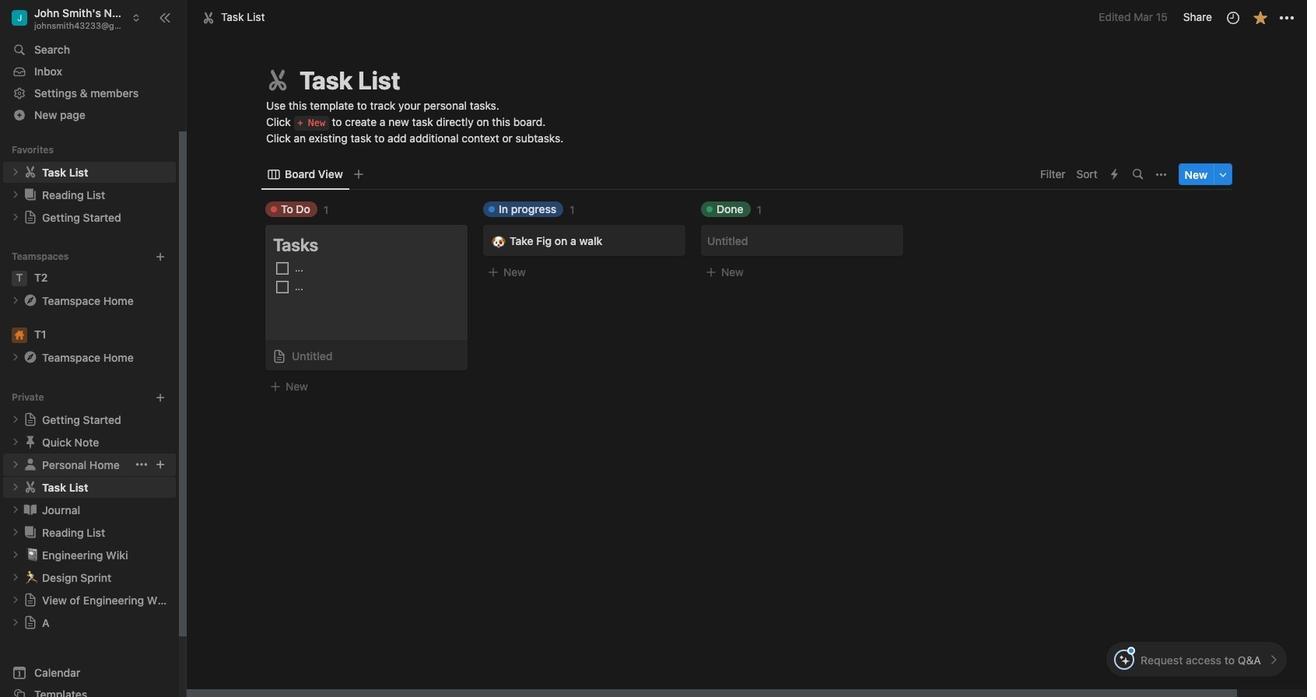 Task type: describe. For each thing, give the bounding box(es) containing it.
new teamspace image
[[155, 251, 166, 262]]

1 open image from the top
[[11, 296, 20, 305]]

favorited image
[[1253, 10, 1268, 25]]

delete, duplicate, and more… image
[[136, 457, 147, 473]]

3 open image from the top
[[11, 415, 20, 424]]

7 open image from the top
[[11, 573, 20, 582]]

📓 image
[[25, 546, 39, 564]]

close sidebar image
[[159, 11, 171, 24]]

t image
[[12, 271, 27, 286]]

add a page image
[[155, 392, 166, 403]]

4 open image from the top
[[11, 438, 20, 447]]

🏃 image
[[25, 568, 39, 586]]

2 open image from the top
[[11, 190, 20, 199]]

3 open image from the top
[[11, 213, 20, 222]]

5 open image from the top
[[11, 483, 20, 492]]

8 open image from the top
[[11, 618, 20, 627]]



Task type: locate. For each thing, give the bounding box(es) containing it.
open image
[[11, 296, 20, 305], [11, 353, 20, 362], [11, 415, 20, 424], [11, 460, 20, 469], [11, 483, 20, 492], [11, 528, 20, 537], [11, 573, 20, 582]]

updates image
[[1225, 10, 1241, 25]]

🐶 image
[[492, 232, 506, 250]]

open image
[[11, 168, 20, 177], [11, 190, 20, 199], [11, 213, 20, 222], [11, 438, 20, 447], [11, 505, 20, 515], [11, 550, 20, 560], [11, 596, 20, 605], [11, 618, 20, 627]]

1 open image from the top
[[11, 168, 20, 177]]

create and view automations image
[[1111, 169, 1118, 180]]

6 open image from the top
[[11, 550, 20, 560]]

tab list
[[261, 159, 1036, 190]]

4 open image from the top
[[11, 460, 20, 469]]

tab
[[261, 164, 349, 186]]

5 open image from the top
[[11, 505, 20, 515]]

7 open image from the top
[[11, 596, 20, 605]]

change page icon image
[[264, 66, 292, 94], [23, 164, 38, 180], [23, 187, 38, 203], [23, 210, 37, 224], [23, 293, 38, 308], [23, 350, 38, 365], [23, 413, 37, 427], [23, 434, 38, 450], [23, 457, 38, 473], [23, 480, 38, 495], [23, 502, 38, 518], [23, 525, 38, 540], [23, 593, 37, 607], [23, 616, 37, 630]]

6 open image from the top
[[11, 528, 20, 537]]

2 open image from the top
[[11, 353, 20, 362]]

add a page inside image
[[155, 457, 166, 473]]



Task type: vqa. For each thing, say whether or not it's contained in the screenshot.
Delete, duplicate, and more… image
yes



